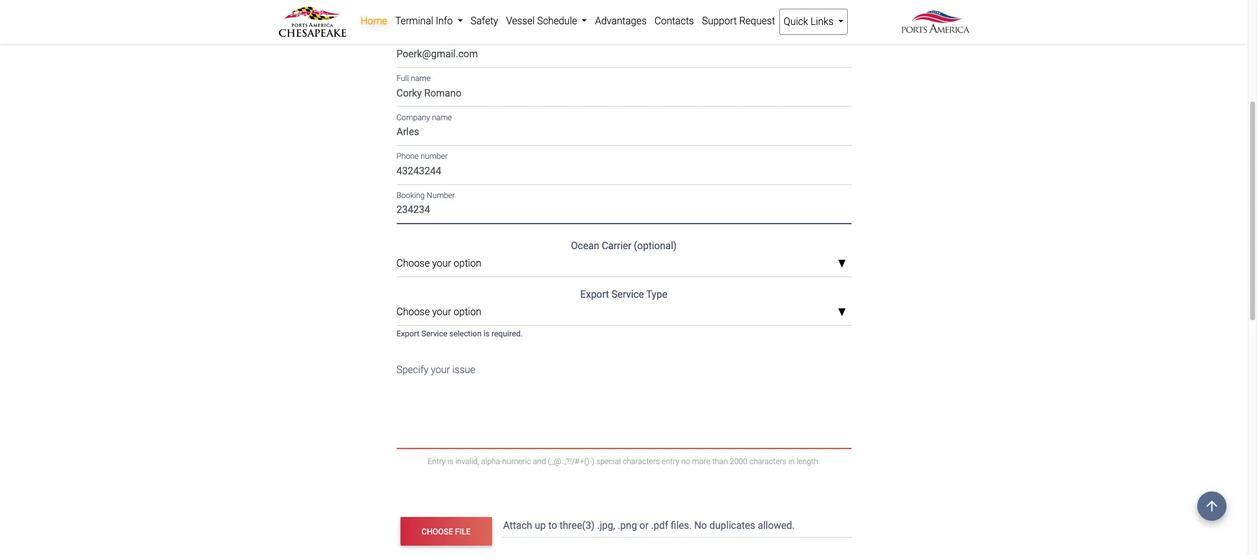 Task type: describe. For each thing, give the bounding box(es) containing it.
request
[[739, 15, 775, 27]]

number
[[421, 152, 448, 161]]

support
[[702, 15, 737, 27]]

your for ocean carrier (optional) choose your option
[[432, 257, 451, 269]]

option for ocean carrier (optional) choose your option
[[454, 257, 481, 269]]

(_@.:,?!/#+()-
[[548, 457, 592, 466]]

company name
[[397, 113, 452, 122]]

carrier
[[602, 240, 632, 252]]

home
[[361, 15, 387, 27]]

quick links
[[784, 16, 836, 27]]

schedule
[[537, 15, 577, 27]]

links
[[811, 16, 834, 27]]

your for export service type choose your option
[[432, 306, 451, 318]]

terminal info
[[395, 15, 455, 27]]

specify your issue
[[397, 364, 475, 375]]

export service selection is required.
[[397, 329, 523, 338]]

Specify your issue text field
[[397, 356, 851, 449]]

ocean
[[571, 240, 599, 252]]

Booking Number text field
[[397, 200, 851, 224]]

choose for ocean carrier (optional) choose your option
[[397, 257, 430, 269]]

choose file
[[422, 527, 471, 536]]

issue
[[453, 364, 475, 375]]

export for export
[[397, 9, 425, 21]]

export for export service selection is required.
[[397, 329, 420, 338]]

full name
[[397, 74, 431, 83]]

home link
[[357, 9, 391, 34]]

1 characters from the left
[[623, 457, 660, 466]]

mail
[[403, 35, 418, 44]]

entry
[[662, 457, 680, 466]]

in
[[789, 457, 795, 466]]

quick links link
[[779, 9, 848, 35]]

phone number
[[397, 152, 448, 161]]

numeric
[[503, 457, 531, 466]]

contacts
[[655, 15, 694, 27]]

file
[[455, 527, 471, 536]]

2 vertical spatial choose
[[422, 527, 453, 536]]

advantages
[[595, 15, 647, 27]]

1 horizontal spatial is
[[484, 329, 490, 338]]

safety
[[471, 15, 498, 27]]

choose for export service type choose your option
[[397, 306, 430, 318]]

option for export service type choose your option
[[454, 306, 481, 318]]

specify
[[397, 364, 429, 375]]

2 vertical spatial your
[[431, 364, 450, 375]]

company
[[397, 113, 430, 122]]

name for company name
[[432, 113, 452, 122]]

selection
[[449, 329, 482, 338]]

entry
[[428, 457, 446, 466]]

info
[[436, 15, 453, 27]]

vessel schedule link
[[502, 9, 591, 34]]

E-mail email field
[[397, 44, 851, 68]]

go to top image
[[1198, 492, 1227, 521]]

terminal
[[395, 15, 433, 27]]

e-
[[397, 35, 403, 44]]



Task type: locate. For each thing, give the bounding box(es) containing it.
is
[[484, 329, 490, 338], [448, 457, 454, 466]]

0 vertical spatial choose
[[397, 257, 430, 269]]

)
[[592, 457, 594, 466]]

1 horizontal spatial characters
[[750, 457, 787, 466]]

option inside ocean carrier (optional) choose your option
[[454, 257, 481, 269]]

alpha-
[[481, 457, 503, 466]]

1 vertical spatial is
[[448, 457, 454, 466]]

characters
[[623, 457, 660, 466], [750, 457, 787, 466]]

0 vertical spatial your
[[432, 257, 451, 269]]

option
[[454, 257, 481, 269], [454, 306, 481, 318]]

choose
[[397, 257, 430, 269], [397, 306, 430, 318], [422, 527, 453, 536]]

booking number
[[397, 191, 455, 200]]

choose inside ocean carrier (optional) choose your option
[[397, 257, 430, 269]]

support request
[[702, 15, 775, 27]]

full
[[397, 74, 409, 83]]

name right "full"
[[411, 74, 431, 83]]

service inside export service type choose your option
[[612, 289, 644, 300]]

vessel schedule
[[506, 15, 580, 27]]

2000
[[730, 457, 748, 466]]

characters left in
[[750, 457, 787, 466]]

1 vertical spatial service
[[422, 329, 447, 338]]

quick
[[784, 16, 808, 27]]

name right "company"
[[432, 113, 452, 122]]

Company name text field
[[397, 122, 851, 146]]

service for selection
[[422, 329, 447, 338]]

and
[[533, 457, 546, 466]]

special
[[596, 457, 621, 466]]

1 horizontal spatial name
[[432, 113, 452, 122]]

your inside ocean carrier (optional) choose your option
[[432, 257, 451, 269]]

option inside export service type choose your option
[[454, 306, 481, 318]]

0 vertical spatial service
[[612, 289, 644, 300]]

choose inside export service type choose your option
[[397, 306, 430, 318]]

1 horizontal spatial service
[[612, 289, 644, 300]]

0 vertical spatial export
[[397, 9, 425, 21]]

phone
[[397, 152, 419, 161]]

Phone number text field
[[397, 161, 851, 185]]

invalid,
[[455, 457, 479, 466]]

e-mail
[[397, 35, 418, 44]]

characters left entry in the bottom of the page
[[623, 457, 660, 466]]

export service type choose your option
[[397, 289, 668, 318]]

1 vertical spatial export
[[580, 289, 609, 300]]

terminal info link
[[391, 9, 467, 34]]

export down ocean
[[580, 289, 609, 300]]

0 vertical spatial name
[[411, 74, 431, 83]]

2 option from the top
[[454, 306, 481, 318]]

Attach up to three(3) .jpg, .png or .pdf files. No duplicates allowed. text field
[[502, 514, 854, 538]]

export for export service type choose your option
[[580, 289, 609, 300]]

service left type
[[612, 289, 644, 300]]

number
[[427, 191, 455, 200]]

length.
[[797, 457, 820, 466]]

1 vertical spatial choose
[[397, 306, 430, 318]]

export up specify
[[397, 329, 420, 338]]

than
[[712, 457, 728, 466]]

name
[[411, 74, 431, 83], [432, 113, 452, 122]]

export up mail
[[397, 9, 425, 21]]

is right entry
[[448, 457, 454, 466]]

required.
[[492, 329, 523, 338]]

more
[[692, 457, 711, 466]]

service
[[612, 289, 644, 300], [422, 329, 447, 338]]

service left selection
[[422, 329, 447, 338]]

2 vertical spatial export
[[397, 329, 420, 338]]

contacts link
[[651, 9, 698, 34]]

1 option from the top
[[454, 257, 481, 269]]

1 vertical spatial name
[[432, 113, 452, 122]]

is left required.
[[484, 329, 490, 338]]

0 horizontal spatial is
[[448, 457, 454, 466]]

1 vertical spatial option
[[454, 306, 481, 318]]

export inside export service type choose your option
[[580, 289, 609, 300]]

0 vertical spatial option
[[454, 257, 481, 269]]

0 horizontal spatial characters
[[623, 457, 660, 466]]

0 horizontal spatial name
[[411, 74, 431, 83]]

your inside export service type choose your option
[[432, 306, 451, 318]]

service for type
[[612, 289, 644, 300]]

1 vertical spatial your
[[432, 306, 451, 318]]

type
[[646, 289, 668, 300]]

booking
[[397, 191, 425, 200]]

export
[[397, 9, 425, 21], [580, 289, 609, 300], [397, 329, 420, 338]]

0 horizontal spatial service
[[422, 329, 447, 338]]

your
[[432, 257, 451, 269], [432, 306, 451, 318], [431, 364, 450, 375]]

safety link
[[467, 9, 502, 34]]

name for full name
[[411, 74, 431, 83]]

vessel
[[506, 15, 535, 27]]

no
[[681, 457, 690, 466]]

2 characters from the left
[[750, 457, 787, 466]]

entry is invalid, alpha-numeric and (_@.:,?!/#+()-) special characters entry no more than 2000 characters in length.
[[428, 457, 820, 466]]

ocean carrier (optional) choose your option
[[397, 240, 677, 269]]

support request link
[[698, 9, 779, 34]]

(optional)
[[634, 240, 677, 252]]

0 vertical spatial is
[[484, 329, 490, 338]]

Full name text field
[[397, 83, 851, 107]]

advantages link
[[591, 9, 651, 34]]



Task type: vqa. For each thing, say whether or not it's contained in the screenshot.
Link on the left bottom of the page
no



